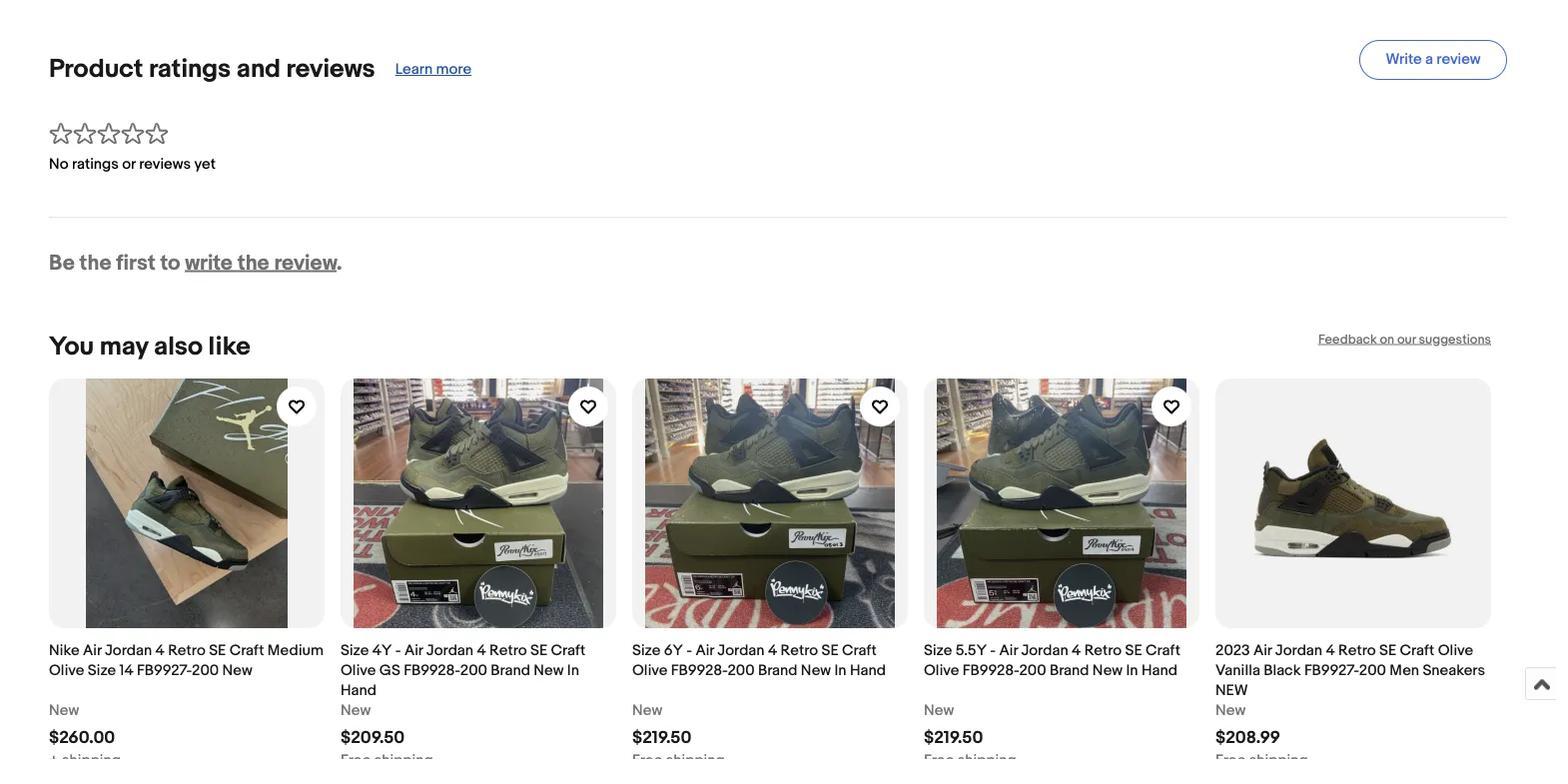 Task type: describe. For each thing, give the bounding box(es) containing it.
4 for size 4y - air jordan 4 retro se craft olive gs fb9928-200 brand new in hand new $209.50
[[477, 641, 486, 659]]

more
[[436, 60, 472, 78]]

$209.50 text field
[[341, 728, 405, 749]]

4 for size 5.5y - air jordan 4 retro se craft olive fb9928-200 brand new in hand
[[1072, 641, 1081, 659]]

fb9927- inside nike air jordan 4 retro se craft medium olive size 14 fb9927-200 new
[[137, 661, 192, 679]]

product
[[49, 53, 143, 84]]

size 6y - air jordan 4 retro se craft olive fb9928-200 brand new in hand
[[632, 641, 886, 679]]

new text field for size 5.5y - air jordan 4 retro se craft olive fb9928-200 brand new in hand
[[924, 700, 954, 720]]

air for size 4y - air jordan 4 retro se craft olive gs fb9928-200 brand new in hand new $209.50
[[405, 641, 423, 659]]

$219.50 text field
[[632, 728, 692, 749]]

$219.50 text field
[[924, 728, 983, 749]]

200 inside "size 4y - air jordan 4 retro se craft olive gs fb9928-200 brand new in hand new $209.50"
[[460, 661, 487, 679]]

write a review
[[1386, 50, 1481, 68]]

- for size 4y - air jordan 4 retro se craft olive gs fb9928-200 brand new in hand new $209.50
[[395, 641, 401, 659]]

air inside '2023 air jordan 4 retro se craft olive vanilla black fb9927-200 men sneakers new new $208.99'
[[1254, 641, 1272, 659]]

size 5.5y - air jordan 4 retro se craft olive fb9928-200 brand new in hand
[[924, 641, 1181, 679]]

yet
[[194, 155, 216, 173]]

in for size 5.5y - air jordan 4 retro se craft olive fb9928-200 brand new in hand
[[1126, 661, 1138, 679]]

gs
[[379, 661, 400, 679]]

size inside nike air jordan 4 retro se craft medium olive size 14 fb9927-200 new
[[88, 661, 116, 679]]

new
[[1216, 681, 1248, 699]]

new text field for size 4y - air jordan 4 retro se craft olive gs fb9928-200 brand new in hand
[[341, 700, 371, 720]]

sneakers
[[1423, 661, 1486, 679]]

feedback on our suggestions link
[[1319, 332, 1491, 347]]

be
[[49, 250, 75, 276]]

hand for size 6y - air jordan 4 retro se craft olive fb9928-200 brand new in hand
[[850, 661, 886, 679]]

new $219.50 for size 6y - air jordan 4 retro se craft olive fb9928-200 brand new in hand
[[632, 701, 692, 749]]

olive for size 5.5y - air jordan 4 retro se craft olive fb9928-200 brand new in hand
[[924, 661, 959, 679]]

write
[[185, 250, 233, 276]]

also
[[154, 332, 203, 363]]

on
[[1380, 332, 1395, 347]]

14
[[119, 661, 134, 679]]

new inside '2023 air jordan 4 retro se craft olive vanilla black fb9927-200 men sneakers new new $208.99'
[[1216, 701, 1246, 719]]

retro inside '2023 air jordan 4 retro se craft olive vanilla black fb9927-200 men sneakers new new $208.99'
[[1339, 641, 1376, 659]]

jordan for size 6y - air jordan 4 retro se craft olive fb9928-200 brand new in hand
[[718, 641, 765, 659]]

new inside size 5.5y - air jordan 4 retro se craft olive fb9928-200 brand new in hand
[[1093, 661, 1123, 679]]

you may also like
[[49, 332, 251, 363]]

5.5y
[[956, 641, 987, 659]]

olive inside '2023 air jordan 4 retro se craft olive vanilla black fb9927-200 men sneakers new new $208.99'
[[1438, 641, 1474, 659]]

hand inside "size 4y - air jordan 4 retro se craft olive gs fb9928-200 brand new in hand new $209.50"
[[341, 681, 377, 699]]

brand for size 5.5y - air jordan 4 retro se craft olive fb9928-200 brand new in hand
[[1050, 661, 1089, 679]]

brand for size 6y - air jordan 4 retro se craft olive fb9928-200 brand new in hand
[[758, 661, 798, 679]]

retro for size 5.5y - air jordan 4 retro se craft olive fb9928-200 brand new in hand
[[1085, 641, 1122, 659]]

our
[[1398, 332, 1416, 347]]

200 for size 5.5y - air jordan 4 retro se craft olive fb9928-200 brand new in hand
[[1019, 661, 1046, 679]]

brand inside "size 4y - air jordan 4 retro se craft olive gs fb9928-200 brand new in hand new $209.50"
[[491, 661, 530, 679]]

vanilla
[[1216, 661, 1261, 679]]

like
[[208, 332, 251, 363]]

olive for size 6y - air jordan 4 retro se craft olive fb9928-200 brand new in hand
[[632, 661, 668, 679]]

jordan inside '2023 air jordan 4 retro se craft olive vanilla black fb9927-200 men sneakers new new $208.99'
[[1275, 641, 1323, 659]]

fb9927- inside '2023 air jordan 4 retro se craft olive vanilla black fb9927-200 men sneakers new new $208.99'
[[1305, 661, 1359, 679]]

$260.00 text field
[[49, 728, 115, 749]]

new text field for nike air jordan 4 retro se craft medium olive size 14 fb9927-200 new
[[49, 700, 79, 720]]

craft inside nike air jordan 4 retro se craft medium olive size 14 fb9927-200 new
[[229, 641, 264, 659]]

size for size 6y - air jordan 4 retro se craft olive fb9928-200 brand new in hand
[[632, 641, 661, 659]]

new $219.50 for size 5.5y - air jordan 4 retro se craft olive fb9928-200 brand new in hand
[[924, 701, 983, 749]]

new inside nike air jordan 4 retro se craft medium olive size 14 fb9927-200 new
[[222, 661, 253, 679]]

fb9928- for size 6y - air jordan 4 retro se craft olive fb9928-200 brand new in hand
[[671, 661, 728, 679]]

retro for size 6y - air jordan 4 retro se craft olive fb9928-200 brand new in hand
[[781, 641, 818, 659]]

200 inside nike air jordan 4 retro se craft medium olive size 14 fb9927-200 new
[[192, 661, 219, 679]]

2 the from the left
[[237, 250, 269, 276]]

new inside the size 6y - air jordan 4 retro se craft olive fb9928-200 brand new in hand
[[801, 661, 831, 679]]

may
[[100, 332, 148, 363]]

.
[[337, 250, 342, 276]]

list containing $260.00
[[49, 363, 1507, 760]]

a
[[1425, 50, 1433, 68]]

in for size 6y - air jordan 4 retro se craft olive fb9928-200 brand new in hand
[[835, 661, 847, 679]]

men
[[1390, 661, 1420, 679]]

craft for size 4y - air jordan 4 retro se craft olive gs fb9928-200 brand new in hand new $209.50
[[551, 641, 586, 659]]

4y
[[372, 641, 392, 659]]

no ratings or reviews yet
[[49, 155, 216, 173]]

1 vertical spatial review
[[274, 250, 337, 276]]

to
[[160, 250, 180, 276]]

feedback on our suggestions
[[1319, 332, 1491, 347]]



Task type: vqa. For each thing, say whether or not it's contained in the screenshot.
Select
no



Task type: locate. For each thing, give the bounding box(es) containing it.
0 horizontal spatial $219.50
[[632, 728, 692, 749]]

size inside "size 4y - air jordan 4 retro se craft olive gs fb9928-200 brand new in hand new $209.50"
[[341, 641, 369, 659]]

retro inside nike air jordan 4 retro se craft medium olive size 14 fb9927-200 new
[[168, 641, 206, 659]]

4 inside the size 6y - air jordan 4 retro se craft olive fb9928-200 brand new in hand
[[768, 641, 777, 659]]

1 craft from the left
[[229, 641, 264, 659]]

jordan up "black"
[[1275, 641, 1323, 659]]

4 200 from the left
[[1019, 661, 1046, 679]]

0 horizontal spatial fb9928-
[[404, 661, 460, 679]]

reviews right and
[[286, 53, 375, 84]]

size for size 5.5y - air jordan 4 retro se craft olive fb9928-200 brand new in hand
[[924, 641, 952, 659]]

1 horizontal spatial in
[[835, 661, 847, 679]]

hand for size 5.5y - air jordan 4 retro se craft olive fb9928-200 brand new in hand
[[1142, 661, 1178, 679]]

size for size 4y - air jordan 4 retro se craft olive gs fb9928-200 brand new in hand new $209.50
[[341, 641, 369, 659]]

5 retro from the left
[[1339, 641, 1376, 659]]

olive inside nike air jordan 4 retro se craft medium olive size 14 fb9927-200 new
[[49, 661, 84, 679]]

new
[[222, 661, 253, 679], [534, 661, 564, 679], [801, 661, 831, 679], [1093, 661, 1123, 679], [49, 701, 79, 719], [341, 701, 371, 719], [632, 701, 663, 719], [924, 701, 954, 719], [1216, 701, 1246, 719]]

retro for size 4y - air jordan 4 retro se craft olive gs fb9928-200 brand new in hand new $209.50
[[490, 641, 527, 659]]

4 jordan from the left
[[1021, 641, 1069, 659]]

fb9927- right 14 on the bottom left of page
[[137, 661, 192, 679]]

1 new text field from the left
[[49, 700, 79, 720]]

jordan inside size 5.5y - air jordan 4 retro se craft olive fb9928-200 brand new in hand
[[1021, 641, 1069, 659]]

fb9928- right gs
[[404, 661, 460, 679]]

-
[[395, 641, 401, 659], [687, 641, 692, 659], [990, 641, 996, 659]]

size 4y - air jordan 4 retro se craft olive gs fb9928-200 brand new in hand new $209.50
[[341, 641, 586, 749]]

2 horizontal spatial in
[[1126, 661, 1138, 679]]

hand
[[850, 661, 886, 679], [1142, 661, 1178, 679], [341, 681, 377, 699]]

3 fb9928- from the left
[[963, 661, 1019, 679]]

3 se from the left
[[822, 641, 839, 659]]

fb9927- right "black"
[[1305, 661, 1359, 679]]

new $260.00
[[49, 701, 115, 749]]

air right 6y
[[696, 641, 714, 659]]

se inside "size 4y - air jordan 4 retro se craft olive gs fb9928-200 brand new in hand new $209.50"
[[530, 641, 548, 659]]

2 new $219.50 from the left
[[924, 701, 983, 749]]

learn
[[395, 60, 433, 78]]

se
[[209, 641, 226, 659], [530, 641, 548, 659], [822, 641, 839, 659], [1125, 641, 1143, 659], [1380, 641, 1397, 659]]

you
[[49, 332, 94, 363]]

3 craft from the left
[[842, 641, 877, 659]]

5 4 from the left
[[1326, 641, 1335, 659]]

4 air from the left
[[999, 641, 1018, 659]]

size left 6y
[[632, 641, 661, 659]]

size
[[341, 641, 369, 659], [632, 641, 661, 659], [924, 641, 952, 659], [88, 661, 116, 679]]

write
[[1386, 50, 1422, 68]]

200 inside size 5.5y - air jordan 4 retro se craft olive fb9928-200 brand new in hand
[[1019, 661, 1046, 679]]

fb9928- inside size 5.5y - air jordan 4 retro se craft olive fb9928-200 brand new in hand
[[963, 661, 1019, 679]]

1 jordan from the left
[[105, 641, 152, 659]]

jordan for size 5.5y - air jordan 4 retro se craft olive fb9928-200 brand new in hand
[[1021, 641, 1069, 659]]

new text field up the $209.50 text box
[[341, 700, 371, 720]]

review right a
[[1437, 50, 1481, 68]]

2 - from the left
[[687, 641, 692, 659]]

new inside new $260.00
[[49, 701, 79, 719]]

5 air from the left
[[1254, 641, 1272, 659]]

size inside the size 6y - air jordan 4 retro se craft olive fb9928-200 brand new in hand
[[632, 641, 661, 659]]

hand inside the size 6y - air jordan 4 retro se craft olive fb9928-200 brand new in hand
[[850, 661, 886, 679]]

2 horizontal spatial fb9928-
[[963, 661, 1019, 679]]

air right nike
[[83, 641, 101, 659]]

be the first to write the review .
[[49, 250, 342, 276]]

3 in from the left
[[1126, 661, 1138, 679]]

new $219.50 down 6y
[[632, 701, 692, 749]]

retro
[[168, 641, 206, 659], [490, 641, 527, 659], [781, 641, 818, 659], [1085, 641, 1122, 659], [1339, 641, 1376, 659]]

- right 6y
[[687, 641, 692, 659]]

olive for size 4y - air jordan 4 retro se craft olive gs fb9928-200 brand new in hand new $209.50
[[341, 661, 376, 679]]

4 new text field from the left
[[924, 700, 954, 720]]

1 vertical spatial ratings
[[72, 155, 119, 173]]

se inside size 5.5y - air jordan 4 retro se craft olive fb9928-200 brand new in hand
[[1125, 641, 1143, 659]]

- inside "size 4y - air jordan 4 retro se craft olive gs fb9928-200 brand new in hand new $209.50"
[[395, 641, 401, 659]]

craft for size 5.5y - air jordan 4 retro se craft olive fb9928-200 brand new in hand
[[1146, 641, 1181, 659]]

air inside the size 6y - air jordan 4 retro se craft olive fb9928-200 brand new in hand
[[696, 641, 714, 659]]

feedback
[[1319, 332, 1377, 347]]

2 craft from the left
[[551, 641, 586, 659]]

5 new text field from the left
[[1216, 700, 1246, 720]]

0 horizontal spatial hand
[[341, 681, 377, 699]]

1 in from the left
[[567, 661, 579, 679]]

se for size 5.5y - air jordan 4 retro se craft olive fb9928-200 brand new in hand
[[1125, 641, 1143, 659]]

in inside size 5.5y - air jordan 4 retro se craft olive fb9928-200 brand new in hand
[[1126, 661, 1138, 679]]

new $219.50 down 5.5y at the right bottom
[[924, 701, 983, 749]]

4 inside "size 4y - air jordan 4 retro se craft olive gs fb9928-200 brand new in hand new $209.50"
[[477, 641, 486, 659]]

craft inside '2023 air jordan 4 retro se craft olive vanilla black fb9927-200 men sneakers new new $208.99'
[[1400, 641, 1435, 659]]

air right 5.5y at the right bottom
[[999, 641, 1018, 659]]

fb9928- inside "size 4y - air jordan 4 retro se craft olive gs fb9928-200 brand new in hand new $209.50"
[[404, 661, 460, 679]]

2 horizontal spatial -
[[990, 641, 996, 659]]

craft inside size 5.5y - air jordan 4 retro se craft olive fb9928-200 brand new in hand
[[1146, 641, 1181, 659]]

2 se from the left
[[530, 641, 548, 659]]

New text field
[[49, 700, 79, 720], [341, 700, 371, 720], [632, 700, 663, 720], [924, 700, 954, 720], [1216, 700, 1246, 720]]

1 horizontal spatial reviews
[[286, 53, 375, 84]]

size inside size 5.5y - air jordan 4 retro se craft olive fb9928-200 brand new in hand
[[924, 641, 952, 659]]

3 - from the left
[[990, 641, 996, 659]]

$208.99 text field
[[1216, 728, 1281, 749]]

new text field up $219.50 text field
[[924, 700, 954, 720]]

- for size 5.5y - air jordan 4 retro se craft olive fb9928-200 brand new in hand
[[990, 641, 996, 659]]

learn more link
[[395, 60, 472, 78]]

2 new text field from the left
[[341, 700, 371, 720]]

product ratings and reviews
[[49, 53, 375, 84]]

2 horizontal spatial hand
[[1142, 661, 1178, 679]]

5 craft from the left
[[1400, 641, 1435, 659]]

1 horizontal spatial fb9927-
[[1305, 661, 1359, 679]]

ratings
[[149, 53, 231, 84], [72, 155, 119, 173]]

olive inside size 5.5y - air jordan 4 retro se craft olive fb9928-200 brand new in hand
[[924, 661, 959, 679]]

retro inside the size 6y - air jordan 4 retro se craft olive fb9928-200 brand new in hand
[[781, 641, 818, 659]]

air inside "size 4y - air jordan 4 retro se craft olive gs fb9928-200 brand new in hand new $209.50"
[[405, 641, 423, 659]]

hand inside size 5.5y - air jordan 4 retro se craft olive fb9928-200 brand new in hand
[[1142, 661, 1178, 679]]

1 horizontal spatial the
[[237, 250, 269, 276]]

4 inside size 5.5y - air jordan 4 retro se craft olive fb9928-200 brand new in hand
[[1072, 641, 1081, 659]]

reviews for and
[[286, 53, 375, 84]]

olive inside "size 4y - air jordan 4 retro se craft olive gs fb9928-200 brand new in hand new $209.50"
[[341, 661, 376, 679]]

size left 14 on the bottom left of page
[[88, 661, 116, 679]]

the
[[79, 250, 111, 276], [237, 250, 269, 276]]

or
[[122, 155, 136, 173]]

0 horizontal spatial the
[[79, 250, 111, 276]]

the right be
[[79, 250, 111, 276]]

3 200 from the left
[[728, 661, 755, 679]]

olive down 6y
[[632, 661, 668, 679]]

ratings for no
[[72, 155, 119, 173]]

$260.00
[[49, 728, 115, 749]]

olive up sneakers
[[1438, 641, 1474, 659]]

in
[[567, 661, 579, 679], [835, 661, 847, 679], [1126, 661, 1138, 679]]

0 vertical spatial review
[[1437, 50, 1481, 68]]

ratings left and
[[149, 53, 231, 84]]

air inside size 5.5y - air jordan 4 retro se craft olive fb9928-200 brand new in hand
[[999, 641, 1018, 659]]

olive down 5.5y at the right bottom
[[924, 661, 959, 679]]

None text field
[[49, 750, 121, 760], [632, 750, 725, 760], [924, 750, 1017, 760], [49, 750, 121, 760], [632, 750, 725, 760], [924, 750, 1017, 760]]

2 air from the left
[[405, 641, 423, 659]]

0 vertical spatial ratings
[[149, 53, 231, 84]]

- right 5.5y at the right bottom
[[990, 641, 996, 659]]

in inside the size 6y - air jordan 4 retro se craft olive fb9928-200 brand new in hand
[[835, 661, 847, 679]]

3 4 from the left
[[768, 641, 777, 659]]

jordan inside "size 4y - air jordan 4 retro se craft olive gs fb9928-200 brand new in hand new $209.50"
[[426, 641, 474, 659]]

$219.50
[[632, 728, 692, 749], [924, 728, 983, 749]]

0 horizontal spatial -
[[395, 641, 401, 659]]

suggestions
[[1419, 332, 1491, 347]]

2023
[[1216, 641, 1250, 659]]

air up "black"
[[1254, 641, 1272, 659]]

jordan right 6y
[[718, 641, 765, 659]]

3 retro from the left
[[781, 641, 818, 659]]

brand inside the size 6y - air jordan 4 retro se craft olive fb9928-200 brand new in hand
[[758, 661, 798, 679]]

0 horizontal spatial ratings
[[72, 155, 119, 173]]

air for size 6y - air jordan 4 retro se craft olive fb9928-200 brand new in hand
[[696, 641, 714, 659]]

brand inside size 5.5y - air jordan 4 retro se craft olive fb9928-200 brand new in hand
[[1050, 661, 1089, 679]]

$219.50 for size 6y - air jordan 4 retro se craft olive fb9928-200 brand new in hand
[[632, 728, 692, 749]]

3 brand from the left
[[1050, 661, 1089, 679]]

4 4 from the left
[[1072, 641, 1081, 659]]

nike
[[49, 641, 80, 659]]

1 the from the left
[[79, 250, 111, 276]]

jordan
[[105, 641, 152, 659], [426, 641, 474, 659], [718, 641, 765, 659], [1021, 641, 1069, 659], [1275, 641, 1323, 659]]

4
[[155, 641, 165, 659], [477, 641, 486, 659], [768, 641, 777, 659], [1072, 641, 1081, 659], [1326, 641, 1335, 659]]

new text field up $219.50 text box
[[632, 700, 663, 720]]

2 4 from the left
[[477, 641, 486, 659]]

200 for size 6y - air jordan 4 retro se craft olive fb9928-200 brand new in hand
[[728, 661, 755, 679]]

None text field
[[341, 750, 433, 760], [1216, 750, 1308, 760], [341, 750, 433, 760], [1216, 750, 1308, 760]]

brand
[[491, 661, 530, 679], [758, 661, 798, 679], [1050, 661, 1089, 679]]

1 $219.50 from the left
[[632, 728, 692, 749]]

review right write
[[274, 250, 337, 276]]

2 retro from the left
[[490, 641, 527, 659]]

size left 4y
[[341, 641, 369, 659]]

olive down 4y
[[341, 661, 376, 679]]

0 horizontal spatial brand
[[491, 661, 530, 679]]

1 new $219.50 from the left
[[632, 701, 692, 749]]

nike air jordan 4 retro se craft medium olive size 14 fb9927-200 new
[[49, 641, 324, 679]]

4 craft from the left
[[1146, 641, 1181, 659]]

$219.50 for size 5.5y - air jordan 4 retro se craft olive fb9928-200 brand new in hand
[[924, 728, 983, 749]]

2 200 from the left
[[460, 661, 487, 679]]

1 fb9927- from the left
[[137, 661, 192, 679]]

- right 4y
[[395, 641, 401, 659]]

se for size 6y - air jordan 4 retro se craft olive fb9928-200 brand new in hand
[[822, 641, 839, 659]]

learn more
[[395, 60, 472, 78]]

1 retro from the left
[[168, 641, 206, 659]]

200 inside the size 6y - air jordan 4 retro se craft olive fb9928-200 brand new in hand
[[728, 661, 755, 679]]

1 horizontal spatial fb9928-
[[671, 661, 728, 679]]

3 air from the left
[[696, 641, 714, 659]]

1 200 from the left
[[192, 661, 219, 679]]

new text field for 2023 air jordan 4 retro se craft olive vanilla black fb9927-200 men sneakers new
[[1216, 700, 1246, 720]]

1 brand from the left
[[491, 661, 530, 679]]

1 horizontal spatial brand
[[758, 661, 798, 679]]

olive down nike
[[49, 661, 84, 679]]

2 brand from the left
[[758, 661, 798, 679]]

0 horizontal spatial review
[[274, 250, 337, 276]]

fb9928- down 5.5y at the right bottom
[[963, 661, 1019, 679]]

in inside "size 4y - air jordan 4 retro se craft olive gs fb9928-200 brand new in hand new $209.50"
[[567, 661, 579, 679]]

fb9928- inside the size 6y - air jordan 4 retro se craft olive fb9928-200 brand new in hand
[[671, 661, 728, 679]]

new text field for size 6y - air jordan 4 retro se craft olive fb9928-200 brand new in hand
[[632, 700, 663, 720]]

size left 5.5y at the right bottom
[[924, 641, 952, 659]]

new text field up $260.00 text field
[[49, 700, 79, 720]]

1 - from the left
[[395, 641, 401, 659]]

air
[[83, 641, 101, 659], [405, 641, 423, 659], [696, 641, 714, 659], [999, 641, 1018, 659], [1254, 641, 1272, 659]]

2 in from the left
[[835, 661, 847, 679]]

4 retro from the left
[[1085, 641, 1122, 659]]

no
[[49, 155, 69, 173]]

$209.50
[[341, 728, 405, 749]]

4 inside nike air jordan 4 retro se craft medium olive size 14 fb9927-200 new
[[155, 641, 165, 659]]

reviews
[[286, 53, 375, 84], [139, 155, 191, 173]]

$208.99
[[1216, 728, 1281, 749]]

1 se from the left
[[209, 641, 226, 659]]

review inside write a review link
[[1437, 50, 1481, 68]]

4 for size 6y - air jordan 4 retro se craft olive fb9928-200 brand new in hand
[[768, 641, 777, 659]]

- inside size 5.5y - air jordan 4 retro se craft olive fb9928-200 brand new in hand
[[990, 641, 996, 659]]

air for size 5.5y - air jordan 4 retro se craft olive fb9928-200 brand new in hand
[[999, 641, 1018, 659]]

jordan for size 4y - air jordan 4 retro se craft olive gs fb9928-200 brand new in hand new $209.50
[[426, 641, 474, 659]]

1 horizontal spatial new $219.50
[[924, 701, 983, 749]]

retro inside "size 4y - air jordan 4 retro se craft olive gs fb9928-200 brand new in hand new $209.50"
[[490, 641, 527, 659]]

2 fb9928- from the left
[[671, 661, 728, 679]]

200
[[192, 661, 219, 679], [460, 661, 487, 679], [728, 661, 755, 679], [1019, 661, 1046, 679], [1359, 661, 1387, 679]]

5 200 from the left
[[1359, 661, 1387, 679]]

jordan right 5.5y at the right bottom
[[1021, 641, 1069, 659]]

1 horizontal spatial review
[[1437, 50, 1481, 68]]

200 for 2023 air jordan 4 retro se craft olive vanilla black fb9927-200 men sneakers new new $208.99
[[1359, 661, 1387, 679]]

1 air from the left
[[83, 641, 101, 659]]

olive
[[1438, 641, 1474, 659], [49, 661, 84, 679], [341, 661, 376, 679], [632, 661, 668, 679], [924, 661, 959, 679]]

new $219.50
[[632, 701, 692, 749], [924, 701, 983, 749]]

reviews for or
[[139, 155, 191, 173]]

black
[[1264, 661, 1301, 679]]

retro inside size 5.5y - air jordan 4 retro se craft olive fb9928-200 brand new in hand
[[1085, 641, 1122, 659]]

air right 4y
[[405, 641, 423, 659]]

6y
[[664, 641, 683, 659]]

medium
[[268, 641, 324, 659]]

se inside the size 6y - air jordan 4 retro se craft olive fb9928-200 brand new in hand
[[822, 641, 839, 659]]

2 $219.50 from the left
[[924, 728, 983, 749]]

200 inside '2023 air jordan 4 retro se craft olive vanilla black fb9927-200 men sneakers new new $208.99'
[[1359, 661, 1387, 679]]

0 horizontal spatial new $219.50
[[632, 701, 692, 749]]

1 fb9928- from the left
[[404, 661, 460, 679]]

1 horizontal spatial $219.50
[[924, 728, 983, 749]]

ratings for product
[[149, 53, 231, 84]]

jordan right 4y
[[426, 641, 474, 659]]

2 horizontal spatial brand
[[1050, 661, 1089, 679]]

1 4 from the left
[[155, 641, 165, 659]]

3 jordan from the left
[[718, 641, 765, 659]]

first
[[116, 250, 156, 276]]

2 jordan from the left
[[426, 641, 474, 659]]

4 se from the left
[[1125, 641, 1143, 659]]

olive inside the size 6y - air jordan 4 retro se craft olive fb9928-200 brand new in hand
[[632, 661, 668, 679]]

jordan inside nike air jordan 4 retro se craft medium olive size 14 fb9927-200 new
[[105, 641, 152, 659]]

fb9928-
[[404, 661, 460, 679], [671, 661, 728, 679], [963, 661, 1019, 679]]

craft inside the size 6y - air jordan 4 retro se craft olive fb9928-200 brand new in hand
[[842, 641, 877, 659]]

reviews right or
[[139, 155, 191, 173]]

0 vertical spatial reviews
[[286, 53, 375, 84]]

new text field down new
[[1216, 700, 1246, 720]]

fb9927-
[[137, 661, 192, 679], [1305, 661, 1359, 679]]

the right write
[[237, 250, 269, 276]]

5 se from the left
[[1380, 641, 1397, 659]]

and
[[237, 53, 281, 84]]

fb9928- down 6y
[[671, 661, 728, 679]]

1 horizontal spatial hand
[[850, 661, 886, 679]]

craft inside "size 4y - air jordan 4 retro se craft olive gs fb9928-200 brand new in hand new $209.50"
[[551, 641, 586, 659]]

se inside nike air jordan 4 retro se craft medium olive size 14 fb9927-200 new
[[209, 641, 226, 659]]

air inside nike air jordan 4 retro se craft medium olive size 14 fb9927-200 new
[[83, 641, 101, 659]]

1 vertical spatial reviews
[[139, 155, 191, 173]]

ratings left or
[[72, 155, 119, 173]]

- for size 6y - air jordan 4 retro se craft olive fb9928-200 brand new in hand
[[687, 641, 692, 659]]

1 horizontal spatial -
[[687, 641, 692, 659]]

2 fb9927- from the left
[[1305, 661, 1359, 679]]

jordan up 14 on the bottom left of page
[[105, 641, 152, 659]]

craft
[[229, 641, 264, 659], [551, 641, 586, 659], [842, 641, 877, 659], [1146, 641, 1181, 659], [1400, 641, 1435, 659]]

$219.50 down 5.5y at the right bottom
[[924, 728, 983, 749]]

write the review link
[[185, 250, 337, 276]]

0 horizontal spatial reviews
[[139, 155, 191, 173]]

$219.50 down 6y
[[632, 728, 692, 749]]

fb9928- for size 5.5y - air jordan 4 retro se craft olive fb9928-200 brand new in hand
[[963, 661, 1019, 679]]

0 horizontal spatial in
[[567, 661, 579, 679]]

se inside '2023 air jordan 4 retro se craft olive vanilla black fb9927-200 men sneakers new new $208.99'
[[1380, 641, 1397, 659]]

list
[[49, 363, 1507, 760]]

2023 air jordan 4 retro se craft olive vanilla black fb9927-200 men sneakers new new $208.99
[[1216, 641, 1486, 749]]

0 horizontal spatial fb9927-
[[137, 661, 192, 679]]

se for size 4y - air jordan 4 retro se craft olive gs fb9928-200 brand new in hand new $209.50
[[530, 641, 548, 659]]

write a review link
[[1360, 40, 1507, 80]]

- inside the size 6y - air jordan 4 retro se craft olive fb9928-200 brand new in hand
[[687, 641, 692, 659]]

craft for size 6y - air jordan 4 retro se craft olive fb9928-200 brand new in hand
[[842, 641, 877, 659]]

5 jordan from the left
[[1275, 641, 1323, 659]]

review
[[1437, 50, 1481, 68], [274, 250, 337, 276]]

4 inside '2023 air jordan 4 retro se craft olive vanilla black fb9927-200 men sneakers new new $208.99'
[[1326, 641, 1335, 659]]

3 new text field from the left
[[632, 700, 663, 720]]

1 horizontal spatial ratings
[[149, 53, 231, 84]]

jordan inside the size 6y - air jordan 4 retro se craft olive fb9928-200 brand new in hand
[[718, 641, 765, 659]]



